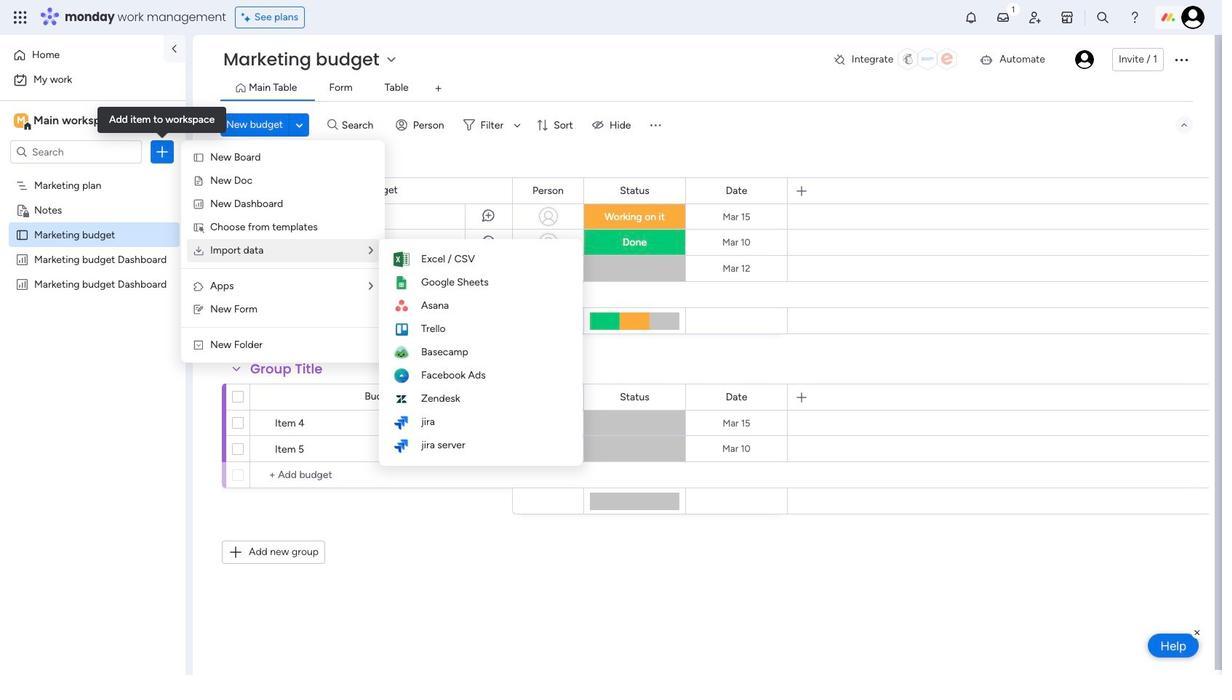 Task type: vqa. For each thing, say whether or not it's contained in the screenshot.
Battery Your progress at a glance
no



Task type: locate. For each thing, give the bounding box(es) containing it.
kendall parks image
[[1181, 6, 1205, 29], [1075, 50, 1094, 69]]

1 horizontal spatial options image
[[1173, 51, 1190, 68]]

menu
[[181, 140, 385, 363]]

search everything image
[[1095, 10, 1110, 25]]

2 list arrow image from the top
[[369, 281, 373, 292]]

0 vertical spatial list arrow image
[[369, 246, 373, 256]]

select product image
[[13, 10, 28, 25]]

+ Add budget text field
[[257, 467, 506, 484]]

1 list arrow image from the top
[[369, 246, 373, 256]]

angle down image
[[296, 120, 303, 131]]

new board image
[[193, 152, 204, 164]]

list arrow image
[[369, 246, 373, 256], [369, 281, 373, 292]]

collapse image
[[1178, 119, 1190, 131]]

options image
[[1173, 51, 1190, 68], [155, 145, 169, 159]]

update feed image
[[996, 10, 1010, 25]]

list box
[[0, 170, 185, 493]]

tab list
[[220, 77, 1193, 101]]

choose from templates image
[[193, 222, 204, 233]]

options image up collapse icon
[[1173, 51, 1190, 68]]

0 vertical spatial public dashboard image
[[15, 252, 29, 266]]

2 vertical spatial option
[[0, 172, 185, 175]]

0 vertical spatial options image
[[1173, 51, 1190, 68]]

1 vertical spatial kendall parks image
[[1075, 50, 1094, 69]]

new dashboard image
[[193, 199, 204, 210]]

form image
[[193, 304, 204, 316]]

option
[[9, 44, 155, 67], [9, 68, 177, 92], [0, 172, 185, 175]]

1 vertical spatial public dashboard image
[[15, 277, 29, 291]]

options image left "new board" icon
[[155, 145, 169, 159]]

2 public dashboard image from the top
[[15, 277, 29, 291]]

monday marketplace image
[[1060, 10, 1074, 25]]

1 vertical spatial option
[[9, 68, 177, 92]]

new folder image
[[193, 340, 204, 351]]

0 horizontal spatial options image
[[155, 145, 169, 159]]

0 vertical spatial option
[[9, 44, 155, 67]]

tab
[[427, 77, 450, 100]]

1 image
[[1007, 1, 1020, 17]]

public board image
[[15, 228, 29, 241]]

1 horizontal spatial kendall parks image
[[1181, 6, 1205, 29]]

invite members image
[[1028, 10, 1042, 25]]

1 vertical spatial list arrow image
[[369, 281, 373, 292]]

None field
[[247, 153, 326, 172], [529, 183, 567, 199], [616, 183, 653, 199], [722, 183, 751, 199], [247, 360, 326, 379], [616, 390, 653, 406], [722, 390, 751, 406], [247, 153, 326, 172], [529, 183, 567, 199], [616, 183, 653, 199], [722, 183, 751, 199], [247, 360, 326, 379], [616, 390, 653, 406], [722, 390, 751, 406]]

apps image
[[193, 281, 204, 292]]

workspace selection element
[[14, 112, 121, 131]]

public dashboard image
[[15, 252, 29, 266], [15, 277, 29, 291]]

private board image
[[15, 203, 29, 217]]



Task type: describe. For each thing, give the bounding box(es) containing it.
Search in workspace field
[[31, 144, 121, 160]]

help image
[[1127, 10, 1142, 25]]

menu image
[[648, 118, 663, 132]]

service icon image
[[193, 175, 204, 187]]

workspace image
[[14, 113, 28, 129]]

list arrow image for apps icon
[[369, 281, 373, 292]]

import data image
[[193, 245, 204, 257]]

notifications image
[[964, 10, 978, 25]]

1 vertical spatial options image
[[155, 145, 169, 159]]

see plans image
[[241, 9, 254, 25]]

arrow down image
[[509, 116, 526, 134]]

list arrow image for import data image
[[369, 246, 373, 256]]

add view image
[[435, 83, 441, 94]]

0 vertical spatial kendall parks image
[[1181, 6, 1205, 29]]

Search field
[[338, 115, 382, 135]]

0 horizontal spatial kendall parks image
[[1075, 50, 1094, 69]]

v2 search image
[[327, 117, 338, 133]]

1 public dashboard image from the top
[[15, 252, 29, 266]]



